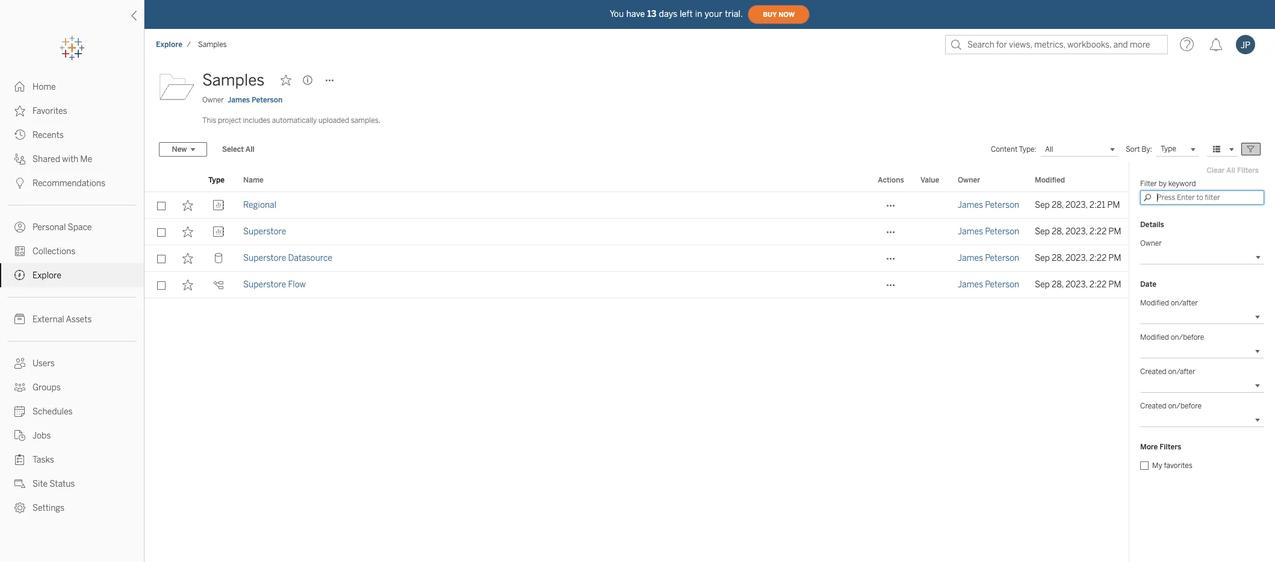 Task type: vqa. For each thing, say whether or not it's contained in the screenshot.
by text only_f5he34f image in Users link
yes



Task type: describe. For each thing, give the bounding box(es) containing it.
james for superstore flow
[[958, 279, 984, 290]]

created for created on/after
[[1141, 367, 1167, 376]]

superstore flow
[[243, 279, 306, 290]]

flow image
[[213, 279, 224, 290]]

1 sep from the top
[[1035, 200, 1050, 210]]

sep for superstore
[[1035, 226, 1050, 237]]

recents
[[33, 130, 64, 140]]

james for superstore datasource
[[958, 253, 984, 263]]

sep for superstore flow
[[1035, 279, 1050, 290]]

new button
[[159, 142, 207, 157]]

pm for superstore
[[1109, 226, 1122, 237]]

grid containing regional
[[145, 169, 1130, 562]]

select all button
[[214, 142, 262, 157]]

includes
[[243, 116, 271, 125]]

content type:
[[991, 145, 1037, 154]]

0 vertical spatial samples
[[198, 40, 227, 49]]

by text only_f5he34f image for home
[[14, 81, 25, 92]]

select
[[222, 145, 244, 154]]

status
[[50, 479, 75, 489]]

modified on/after
[[1141, 299, 1199, 307]]

all inside "dropdown button"
[[1046, 145, 1054, 154]]

james peterson link for superstore flow
[[958, 272, 1020, 298]]

main navigation. press the up and down arrow keys to access links. element
[[0, 75, 144, 520]]

on/before for created on/before
[[1169, 402, 1202, 410]]

by
[[1159, 179, 1167, 188]]

1 vertical spatial type
[[208, 176, 225, 184]]

workbook image
[[213, 226, 224, 237]]

schedules
[[33, 407, 73, 417]]

assets
[[66, 314, 92, 325]]

row containing superstore flow
[[145, 272, 1130, 298]]

tasks link
[[0, 448, 144, 472]]

content
[[991, 145, 1018, 154]]

buy now
[[763, 11, 795, 18]]

sep 28, 2023, 2:22 pm for flow
[[1035, 279, 1122, 290]]

row containing superstore datasource
[[145, 245, 1130, 272]]

personal space link
[[0, 215, 144, 239]]

groups link
[[0, 375, 144, 399]]

more filters
[[1141, 443, 1182, 451]]

james peterson for superstore
[[958, 226, 1020, 237]]

personal space
[[33, 222, 92, 233]]

explore for explore /
[[156, 40, 183, 49]]

workbook image
[[213, 200, 224, 211]]

me
[[80, 154, 92, 164]]

flow
[[288, 279, 306, 290]]

in
[[696, 9, 703, 19]]

this project includes automatically uploaded samples.
[[202, 116, 381, 125]]

by text only_f5he34f image for groups
[[14, 382, 25, 393]]

my
[[1153, 461, 1163, 470]]

by text only_f5he34f image for jobs
[[14, 430, 25, 441]]

now
[[779, 11, 795, 18]]

explore for explore
[[33, 270, 61, 281]]

clear all filters button
[[1202, 163, 1265, 178]]

13
[[648, 9, 657, 19]]

collections link
[[0, 239, 144, 263]]

0 horizontal spatial explore link
[[0, 263, 144, 287]]

superstore datasource
[[243, 253, 332, 263]]

james for superstore
[[958, 226, 984, 237]]

all for clear all filters
[[1227, 166, 1236, 175]]

modified on/before
[[1141, 333, 1205, 342]]

your
[[705, 9, 723, 19]]

peterson for superstore flow
[[986, 279, 1020, 290]]

superstore for superstore
[[243, 226, 286, 237]]

filter by keyword
[[1141, 179, 1197, 188]]

recommendations
[[33, 178, 105, 189]]

left
[[680, 9, 693, 19]]

details
[[1141, 220, 1165, 229]]

sep for superstore datasource
[[1035, 253, 1050, 263]]

sep 28, 2023, 2:21 pm
[[1035, 200, 1121, 210]]

by text only_f5he34f image for tasks
[[14, 454, 25, 465]]

Filter by keyword text field
[[1141, 190, 1265, 205]]

favorites link
[[0, 99, 144, 123]]

1 2:22 from the top
[[1090, 226, 1107, 237]]

1 sep 28, 2023, 2:22 pm from the top
[[1035, 226, 1122, 237]]

clear all filters
[[1207, 166, 1260, 175]]

superstore flow link
[[243, 272, 306, 298]]

home link
[[0, 75, 144, 99]]

by text only_f5he34f image for schedules
[[14, 406, 25, 417]]

0 horizontal spatial owner
[[202, 96, 224, 104]]

home
[[33, 82, 56, 92]]

recommendations link
[[0, 171, 144, 195]]

project image
[[159, 68, 195, 104]]

regional link
[[243, 192, 277, 219]]

users
[[33, 358, 55, 369]]

trial.
[[725, 9, 743, 19]]

2023, for superstore
[[1066, 226, 1088, 237]]

created on/before
[[1141, 402, 1202, 410]]

james peterson for superstore datasource
[[958, 253, 1020, 263]]

all button
[[1041, 142, 1119, 157]]

by text only_f5he34f image for recents
[[14, 130, 25, 140]]

28, for superstore flow
[[1052, 279, 1064, 290]]

project
[[218, 116, 241, 125]]

name
[[243, 176, 264, 184]]

type:
[[1020, 145, 1037, 154]]

settings link
[[0, 496, 144, 520]]

buy
[[763, 11, 777, 18]]

by:
[[1142, 145, 1153, 154]]

filter
[[1141, 179, 1158, 188]]

1 horizontal spatial explore link
[[155, 40, 183, 49]]

datasource
[[288, 253, 332, 263]]

1 28, from the top
[[1052, 200, 1064, 210]]

by text only_f5he34f image for collections
[[14, 246, 25, 257]]

owner james peterson
[[202, 96, 283, 104]]

on/after for modified on/after
[[1171, 299, 1199, 307]]

have
[[627, 9, 645, 19]]

1 2023, from the top
[[1066, 200, 1088, 210]]

1 vertical spatial samples
[[202, 70, 265, 90]]

modified for modified on/after
[[1141, 299, 1170, 307]]

samples element
[[195, 40, 231, 49]]

pm for superstore datasource
[[1109, 253, 1122, 263]]

2:21
[[1090, 200, 1106, 210]]

my favorites
[[1153, 461, 1193, 470]]

type inside popup button
[[1161, 145, 1177, 153]]

28, for superstore
[[1052, 226, 1064, 237]]

sort by:
[[1126, 145, 1153, 154]]

samples.
[[351, 116, 381, 125]]

cell inside row group
[[914, 192, 951, 219]]

2:22 for flow
[[1090, 279, 1107, 290]]

actions
[[878, 176, 905, 184]]

/
[[187, 40, 191, 49]]



Task type: locate. For each thing, give the bounding box(es) containing it.
days
[[659, 9, 678, 19]]

created up "created on/before"
[[1141, 367, 1167, 376]]

owner right value
[[958, 176, 981, 184]]

james
[[228, 96, 250, 104], [958, 200, 984, 210], [958, 226, 984, 237], [958, 253, 984, 263], [958, 279, 984, 290]]

by text only_f5he34f image inside site status link
[[14, 478, 25, 489]]

5 by text only_f5he34f image from the top
[[14, 382, 25, 393]]

1 horizontal spatial type
[[1161, 145, 1177, 153]]

on/before down modified on/after
[[1171, 333, 1205, 342]]

all right type:
[[1046, 145, 1054, 154]]

schedules link
[[0, 399, 144, 423]]

7 by text only_f5he34f image from the top
[[14, 454, 25, 465]]

2 2023, from the top
[[1066, 226, 1088, 237]]

by text only_f5he34f image for recommendations
[[14, 178, 25, 189]]

filters right clear
[[1238, 166, 1260, 175]]

owner up this
[[202, 96, 224, 104]]

4 28, from the top
[[1052, 279, 1064, 290]]

pm
[[1108, 200, 1121, 210], [1109, 226, 1122, 237], [1109, 253, 1122, 263], [1109, 279, 1122, 290]]

type right by:
[[1161, 145, 1177, 153]]

by text only_f5he34f image inside external assets link
[[14, 314, 25, 325]]

4 2023, from the top
[[1066, 279, 1088, 290]]

1 vertical spatial superstore
[[243, 253, 286, 263]]

6 by text only_f5he34f image from the top
[[14, 430, 25, 441]]

2:22
[[1090, 226, 1107, 237], [1090, 253, 1107, 263], [1090, 279, 1107, 290]]

0 vertical spatial owner
[[202, 96, 224, 104]]

filters
[[1238, 166, 1260, 175], [1160, 443, 1182, 451]]

3 sep 28, 2023, 2:22 pm from the top
[[1035, 279, 1122, 290]]

0 vertical spatial on/before
[[1171, 333, 1205, 342]]

modified up sep 28, 2023, 2:21 pm
[[1035, 176, 1066, 184]]

by text only_f5he34f image inside personal space "link"
[[14, 222, 25, 233]]

recents link
[[0, 123, 144, 147]]

james peterson link
[[228, 95, 283, 105], [958, 192, 1020, 219], [958, 219, 1020, 245], [958, 245, 1020, 272], [958, 272, 1020, 298]]

this
[[202, 116, 216, 125]]

type button
[[1157, 142, 1200, 157]]

filters up my favorites
[[1160, 443, 1182, 451]]

by text only_f5he34f image
[[14, 81, 25, 92], [14, 130, 25, 140], [14, 178, 25, 189], [14, 222, 25, 233], [14, 314, 25, 325], [14, 358, 25, 369], [14, 406, 25, 417], [14, 478, 25, 489], [14, 502, 25, 513]]

data source image
[[213, 253, 224, 264]]

all for select all
[[246, 145, 255, 154]]

all
[[246, 145, 255, 154], [1046, 145, 1054, 154], [1227, 166, 1236, 175]]

0 vertical spatial type
[[1161, 145, 1177, 153]]

2 by text only_f5he34f image from the top
[[14, 130, 25, 140]]

external
[[33, 314, 64, 325]]

0 vertical spatial modified
[[1035, 176, 1066, 184]]

0 horizontal spatial filters
[[1160, 443, 1182, 451]]

clear
[[1207, 166, 1225, 175]]

modified for modified on/before
[[1141, 333, 1170, 342]]

4 row from the top
[[145, 272, 1130, 298]]

samples up the owner james peterson
[[202, 70, 265, 90]]

1 horizontal spatial all
[[1046, 145, 1054, 154]]

by text only_f5he34f image left recommendations
[[14, 178, 25, 189]]

0 vertical spatial explore
[[156, 40, 183, 49]]

site
[[33, 479, 48, 489]]

explore inside main navigation. press the up and down arrow keys to access links. element
[[33, 270, 61, 281]]

modified
[[1035, 176, 1066, 184], [1141, 299, 1170, 307], [1141, 333, 1170, 342]]

1 james peterson from the top
[[958, 200, 1020, 210]]

list view image
[[1212, 144, 1223, 155]]

more
[[1141, 443, 1159, 451]]

peterson for superstore
[[986, 226, 1020, 237]]

0 horizontal spatial all
[[246, 145, 255, 154]]

navigation panel element
[[0, 36, 144, 520]]

modified down date
[[1141, 299, 1170, 307]]

keyword
[[1169, 179, 1197, 188]]

samples right /
[[198, 40, 227, 49]]

row containing superstore
[[145, 219, 1130, 245]]

4 sep from the top
[[1035, 279, 1050, 290]]

3 by text only_f5he34f image from the top
[[14, 246, 25, 257]]

groups
[[33, 383, 61, 393]]

uploaded
[[319, 116, 349, 125]]

by text only_f5he34f image for settings
[[14, 502, 25, 513]]

by text only_f5he34f image left external
[[14, 314, 25, 325]]

Search for views, metrics, workbooks, and more text field
[[946, 35, 1169, 54]]

superstore left the flow
[[243, 279, 286, 290]]

on/before for modified on/before
[[1171, 333, 1205, 342]]

peterson for superstore datasource
[[986, 253, 1020, 263]]

1 vertical spatial filters
[[1160, 443, 1182, 451]]

3 superstore from the top
[[243, 279, 286, 290]]

1 vertical spatial on/before
[[1169, 402, 1202, 410]]

0 vertical spatial superstore
[[243, 226, 286, 237]]

modified up created on/after at the right bottom of the page
[[1141, 333, 1170, 342]]

by text only_f5he34f image inside jobs link
[[14, 430, 25, 441]]

0 vertical spatial filters
[[1238, 166, 1260, 175]]

shared with me link
[[0, 147, 144, 171]]

3 28, from the top
[[1052, 253, 1064, 263]]

1 vertical spatial created
[[1141, 402, 1167, 410]]

by text only_f5he34f image left users
[[14, 358, 25, 369]]

3 sep from the top
[[1035, 253, 1050, 263]]

grid
[[145, 169, 1130, 562]]

samples
[[198, 40, 227, 49], [202, 70, 265, 90]]

by text only_f5he34f image inside schedules "link"
[[14, 406, 25, 417]]

owner
[[202, 96, 224, 104], [958, 176, 981, 184], [1141, 239, 1163, 248]]

1 superstore from the top
[[243, 226, 286, 237]]

1 created from the top
[[1141, 367, 1167, 376]]

2 superstore from the top
[[243, 253, 286, 263]]

row containing regional
[[145, 192, 1130, 219]]

explore link left /
[[155, 40, 183, 49]]

you
[[610, 9, 624, 19]]

1 horizontal spatial owner
[[958, 176, 981, 184]]

2023, for superstore flow
[[1066, 279, 1088, 290]]

8 by text only_f5he34f image from the top
[[14, 478, 25, 489]]

on/after down modified on/before
[[1169, 367, 1196, 376]]

cell
[[914, 192, 951, 219]]

select all
[[222, 145, 255, 154]]

6 by text only_f5he34f image from the top
[[14, 358, 25, 369]]

on/after for created on/after
[[1169, 367, 1196, 376]]

by text only_f5he34f image inside "recents" link
[[14, 130, 25, 140]]

3 by text only_f5he34f image from the top
[[14, 178, 25, 189]]

external assets link
[[0, 307, 144, 331]]

by text only_f5he34f image left "recents"
[[14, 130, 25, 140]]

by text only_f5he34f image inside users link
[[14, 358, 25, 369]]

1 row from the top
[[145, 192, 1130, 219]]

2 sep from the top
[[1035, 226, 1050, 237]]

by text only_f5he34f image for users
[[14, 358, 25, 369]]

users link
[[0, 351, 144, 375]]

2 28, from the top
[[1052, 226, 1064, 237]]

2 vertical spatial sep 28, 2023, 2:22 pm
[[1035, 279, 1122, 290]]

row group
[[145, 192, 1130, 298]]

2 vertical spatial superstore
[[243, 279, 286, 290]]

3 2023, from the top
[[1066, 253, 1088, 263]]

shared with me
[[33, 154, 92, 164]]

4 by text only_f5he34f image from the top
[[14, 222, 25, 233]]

by text only_f5he34f image left home
[[14, 81, 25, 92]]

external assets
[[33, 314, 92, 325]]

by text only_f5he34f image inside tasks link
[[14, 454, 25, 465]]

by text only_f5he34f image for favorites
[[14, 105, 25, 116]]

explore down collections
[[33, 270, 61, 281]]

james peterson link for superstore
[[958, 219, 1020, 245]]

superstore datasource link
[[243, 245, 332, 272]]

value
[[921, 176, 940, 184]]

1 vertical spatial 2:22
[[1090, 253, 1107, 263]]

1 vertical spatial modified
[[1141, 299, 1170, 307]]

by text only_f5he34f image for personal space
[[14, 222, 25, 233]]

by text only_f5he34f image for shared with me
[[14, 154, 25, 164]]

created for created on/before
[[1141, 402, 1167, 410]]

by text only_f5he34f image left site
[[14, 478, 25, 489]]

on/before down created on/after at the right bottom of the page
[[1169, 402, 1202, 410]]

2 vertical spatial owner
[[1141, 239, 1163, 248]]

0 vertical spatial 2:22
[[1090, 226, 1107, 237]]

personal
[[33, 222, 66, 233]]

all right clear
[[1227, 166, 1236, 175]]

by text only_f5he34f image for external assets
[[14, 314, 25, 325]]

space
[[68, 222, 92, 233]]

28, for superstore datasource
[[1052, 253, 1064, 263]]

3 row from the top
[[145, 245, 1130, 272]]

superstore for superstore flow
[[243, 279, 286, 290]]

9 by text only_f5he34f image from the top
[[14, 502, 25, 513]]

0 vertical spatial created
[[1141, 367, 1167, 376]]

created down created on/after at the right bottom of the page
[[1141, 402, 1167, 410]]

site status link
[[0, 472, 144, 496]]

superstore link
[[243, 219, 286, 245]]

on/after
[[1171, 299, 1199, 307], [1169, 367, 1196, 376]]

you have 13 days left in your trial.
[[610, 9, 743, 19]]

by text only_f5he34f image inside settings link
[[14, 502, 25, 513]]

owner down details
[[1141, 239, 1163, 248]]

buy now button
[[748, 5, 810, 24]]

0 horizontal spatial type
[[208, 176, 225, 184]]

pm for superstore flow
[[1109, 279, 1122, 290]]

0 vertical spatial sep 28, 2023, 2:22 pm
[[1035, 226, 1122, 237]]

by text only_f5he34f image inside the favorites link
[[14, 105, 25, 116]]

on/after up modified on/before
[[1171, 299, 1199, 307]]

by text only_f5he34f image inside collections link
[[14, 246, 25, 257]]

by text only_f5he34f image inside shared with me link
[[14, 154, 25, 164]]

new
[[172, 145, 187, 154]]

regional
[[243, 200, 277, 210]]

type
[[1161, 145, 1177, 153], [208, 176, 225, 184]]

explore /
[[156, 40, 191, 49]]

peterson
[[252, 96, 283, 104], [986, 200, 1020, 210], [986, 226, 1020, 237], [986, 253, 1020, 263], [986, 279, 1020, 290]]

by text only_f5he34f image
[[14, 105, 25, 116], [14, 154, 25, 164], [14, 246, 25, 257], [14, 270, 25, 281], [14, 382, 25, 393], [14, 430, 25, 441], [14, 454, 25, 465]]

jobs link
[[0, 423, 144, 448]]

by text only_f5he34f image for site status
[[14, 478, 25, 489]]

by text only_f5he34f image left settings
[[14, 502, 25, 513]]

all inside button
[[246, 145, 255, 154]]

2 horizontal spatial owner
[[1141, 239, 1163, 248]]

by text only_f5he34f image left personal
[[14, 222, 25, 233]]

2 vertical spatial 2:22
[[1090, 279, 1107, 290]]

2 created from the top
[[1141, 402, 1167, 410]]

favorites
[[33, 106, 67, 116]]

5 by text only_f5he34f image from the top
[[14, 314, 25, 325]]

1 by text only_f5he34f image from the top
[[14, 81, 25, 92]]

by text only_f5he34f image inside "groups" 'link'
[[14, 382, 25, 393]]

sort
[[1126, 145, 1141, 154]]

sep 28, 2023, 2:22 pm for datasource
[[1035, 253, 1122, 263]]

2 2:22 from the top
[[1090, 253, 1107, 263]]

2 by text only_f5he34f image from the top
[[14, 154, 25, 164]]

filters inside button
[[1238, 166, 1260, 175]]

1 vertical spatial on/after
[[1169, 367, 1196, 376]]

superstore for superstore datasource
[[243, 253, 286, 263]]

modified for modified
[[1035, 176, 1066, 184]]

sep 28, 2023, 2:22 pm
[[1035, 226, 1122, 237], [1035, 253, 1122, 263], [1035, 279, 1122, 290]]

2 row from the top
[[145, 219, 1130, 245]]

created on/after
[[1141, 367, 1196, 376]]

0 vertical spatial on/after
[[1171, 299, 1199, 307]]

2023,
[[1066, 200, 1088, 210], [1066, 226, 1088, 237], [1066, 253, 1088, 263], [1066, 279, 1088, 290]]

superstore down regional link
[[243, 226, 286, 237]]

1 vertical spatial explore
[[33, 270, 61, 281]]

explore left /
[[156, 40, 183, 49]]

2 horizontal spatial all
[[1227, 166, 1236, 175]]

on/before
[[1171, 333, 1205, 342], [1169, 402, 1202, 410]]

row
[[145, 192, 1130, 219], [145, 219, 1130, 245], [145, 245, 1130, 272], [145, 272, 1130, 298]]

1 vertical spatial explore link
[[0, 263, 144, 287]]

all inside button
[[1227, 166, 1236, 175]]

by text only_f5he34f image left schedules
[[14, 406, 25, 417]]

1 horizontal spatial explore
[[156, 40, 183, 49]]

type up workbook icon
[[208, 176, 225, 184]]

row group containing regional
[[145, 192, 1130, 298]]

date
[[1141, 280, 1157, 289]]

28,
[[1052, 200, 1064, 210], [1052, 226, 1064, 237], [1052, 253, 1064, 263], [1052, 279, 1064, 290]]

1 horizontal spatial filters
[[1238, 166, 1260, 175]]

by text only_f5he34f image inside home link
[[14, 81, 25, 92]]

with
[[62, 154, 78, 164]]

1 vertical spatial sep 28, 2023, 2:22 pm
[[1035, 253, 1122, 263]]

settings
[[33, 503, 65, 513]]

collections
[[33, 246, 75, 257]]

2 vertical spatial modified
[[1141, 333, 1170, 342]]

by text only_f5he34f image for explore
[[14, 270, 25, 281]]

site status
[[33, 479, 75, 489]]

1 vertical spatial owner
[[958, 176, 981, 184]]

3 james peterson from the top
[[958, 253, 1020, 263]]

7 by text only_f5he34f image from the top
[[14, 406, 25, 417]]

0 vertical spatial explore link
[[155, 40, 183, 49]]

explore link down collections
[[0, 263, 144, 287]]

3 2:22 from the top
[[1090, 279, 1107, 290]]

james peterson link for superstore datasource
[[958, 245, 1020, 272]]

superstore
[[243, 226, 286, 237], [243, 253, 286, 263], [243, 279, 286, 290]]

favorites
[[1165, 461, 1193, 470]]

4 by text only_f5he34f image from the top
[[14, 270, 25, 281]]

4 james peterson from the top
[[958, 279, 1020, 290]]

by text only_f5he34f image inside explore link
[[14, 270, 25, 281]]

1 by text only_f5he34f image from the top
[[14, 105, 25, 116]]

2 james peterson from the top
[[958, 226, 1020, 237]]

2023, for superstore datasource
[[1066, 253, 1088, 263]]

automatically
[[272, 116, 317, 125]]

james peterson for superstore flow
[[958, 279, 1020, 290]]

superstore down superstore link
[[243, 253, 286, 263]]

2:22 for datasource
[[1090, 253, 1107, 263]]

2 sep 28, 2023, 2:22 pm from the top
[[1035, 253, 1122, 263]]

shared
[[33, 154, 60, 164]]

tasks
[[33, 455, 54, 465]]

by text only_f5he34f image inside recommendations "link"
[[14, 178, 25, 189]]

0 horizontal spatial explore
[[33, 270, 61, 281]]

all right select
[[246, 145, 255, 154]]



